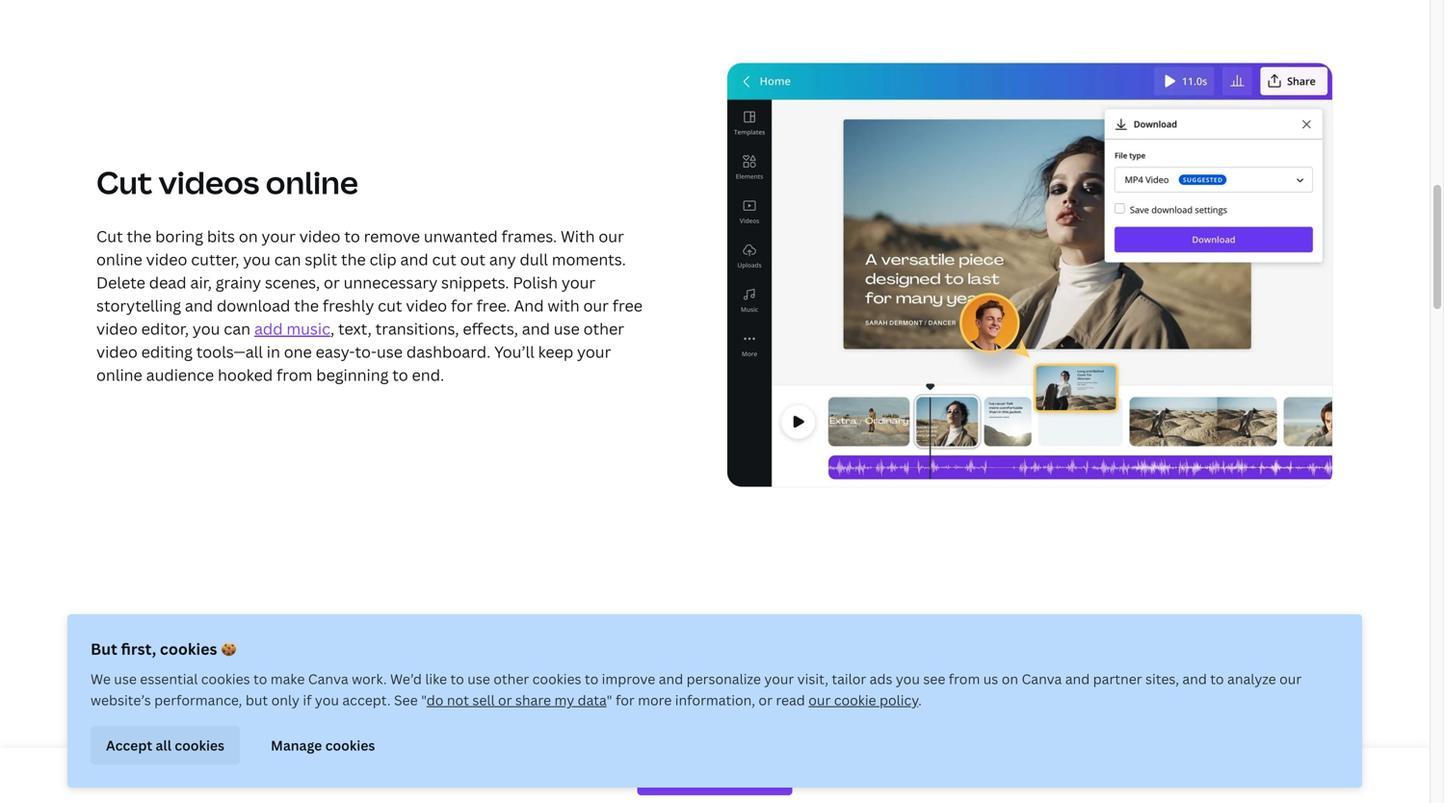 Task type: describe. For each thing, give the bounding box(es) containing it.
our up moments.
[[599, 226, 624, 247]]

unwanted
[[424, 226, 498, 247]]

improve
[[602, 670, 656, 689]]

,
[[331, 318, 335, 339]]

add music
[[254, 318, 331, 339]]

sell
[[473, 692, 495, 710]]

other inside we use essential cookies to make canva work. we'd like to use other cookies to improve and personalize your visit, tailor ads you see from us on canva and partner sites, and to analyze our website's performance, but only if you accept. see "
[[494, 670, 529, 689]]

add music link
[[254, 318, 331, 339]]

website's
[[91, 692, 151, 710]]

all
[[156, 737, 172, 755]]

from inside , text, transitions, effects, and use other video editing tools—all in one easy-to-use dashboard. you'll keep your online audience hooked from beginning to end.
[[277, 365, 313, 385]]

if
[[303, 692, 312, 710]]

and
[[514, 295, 544, 316]]

and down air,
[[185, 295, 213, 316]]

on inside we use essential cookies to make canva work. we'd like to use other cookies to improve and personalize your visit, tailor ads you see from us on canva and partner sites, and to analyze our website's performance, but only if you accept. see "
[[1002, 670, 1019, 689]]

video down storytelling
[[96, 318, 138, 339]]

cookies up essential
[[160, 639, 217, 660]]

clip
[[370, 249, 397, 270]]

you up tools—all
[[193, 318, 220, 339]]

split
[[305, 249, 337, 270]]

moments.
[[552, 249, 626, 270]]

do
[[427, 692, 444, 710]]

dashboard.
[[407, 341, 491, 362]]

data
[[578, 692, 607, 710]]

accept all cookies
[[106, 737, 225, 755]]

information,
[[675, 692, 756, 710]]

our down visit,
[[809, 692, 831, 710]]

add
[[254, 318, 283, 339]]

tailor
[[832, 670, 867, 689]]

cookies right "all"
[[175, 737, 225, 755]]

1 vertical spatial the
[[341, 249, 366, 270]]

" inside we use essential cookies to make canva work. we'd like to use other cookies to improve and personalize your visit, tailor ads you see from us on canva and partner sites, and to analyze our website's performance, but only if you accept. see "
[[421, 692, 427, 710]]

manage
[[271, 737, 322, 755]]

video up split
[[299, 226, 341, 247]]

with
[[548, 295, 580, 316]]

bits
[[207, 226, 235, 247]]

end.
[[412, 365, 444, 385]]

my
[[555, 692, 575, 710]]

audience
[[146, 365, 214, 385]]

free
[[613, 295, 643, 316]]

video up transitions,
[[406, 295, 447, 316]]

we'd
[[390, 670, 422, 689]]

easy-
[[316, 341, 355, 362]]

but
[[246, 692, 268, 710]]

out
[[460, 249, 486, 270]]

polish
[[513, 272, 558, 293]]

tools—all
[[196, 341, 263, 362]]

one
[[284, 341, 312, 362]]

0 vertical spatial online
[[266, 161, 358, 203]]

us
[[984, 670, 999, 689]]

editor,
[[141, 318, 189, 339]]

your inside , text, transitions, effects, and use other video editing tools—all in one easy-to-use dashboard. you'll keep your online audience hooked from beginning to end.
[[577, 341, 611, 362]]

music
[[287, 318, 331, 339]]

, text, transitions, effects, and use other video editing tools—all in one easy-to-use dashboard. you'll keep your online audience hooked from beginning to end.
[[96, 318, 625, 385]]

but
[[91, 639, 117, 660]]

🍪
[[221, 639, 236, 660]]

but first, cookies 🍪
[[91, 639, 236, 660]]

do not sell or share my data link
[[427, 692, 607, 710]]

performance,
[[154, 692, 242, 710]]

see
[[394, 692, 418, 710]]

your down moments.
[[562, 272, 596, 293]]

first,
[[121, 639, 156, 660]]

you up policy
[[896, 670, 920, 689]]

.
[[919, 692, 922, 710]]

freshly
[[323, 295, 374, 316]]

snippets.
[[442, 272, 509, 293]]

on inside cut the boring bits on your video to remove unwanted frames. with our online video cutter, you can split the clip and cut out any dull moments. delete dead air, grainy scenes, or unnecessary snippets. polish your storytelling and download the freshly cut video for free. and with our free video editor, you can
[[239, 226, 258, 247]]

1 vertical spatial cut
[[378, 295, 402, 316]]

grainy
[[216, 272, 261, 293]]

online inside cut the boring bits on your video to remove unwanted frames. with our online video cutter, you can split the clip and cut out any dull moments. delete dead air, grainy scenes, or unnecessary snippets. polish your storytelling and download the freshly cut video for free. and with our free video editor, you can
[[96, 249, 142, 270]]

dull
[[520, 249, 548, 270]]

analyze
[[1228, 670, 1277, 689]]

dead
[[149, 272, 187, 293]]

to inside , text, transitions, effects, and use other video editing tools—all in one easy-to-use dashboard. you'll keep your online audience hooked from beginning to end.
[[393, 365, 408, 385]]

transitions,
[[376, 318, 459, 339]]

accept all cookies button
[[91, 727, 240, 765]]

to up data
[[585, 670, 599, 689]]

manage cookies button
[[255, 727, 391, 765]]

to right the like
[[451, 670, 464, 689]]

sites,
[[1146, 670, 1180, 689]]

air,
[[190, 272, 212, 293]]

or inside cut the boring bits on your video to remove unwanted frames. with our online video cutter, you can split the clip and cut out any dull moments. delete dead air, grainy scenes, or unnecessary snippets. polish your storytelling and download the freshly cut video for free. and with our free video editor, you can
[[324, 272, 340, 293]]

videos
[[159, 161, 260, 203]]

from inside we use essential cookies to make canva work. we'd like to use other cookies to improve and personalize your visit, tailor ads you see from us on canva and partner sites, and to analyze our website's performance, but only if you accept. see "
[[949, 670, 981, 689]]

and up do not sell or share my data " for more information, or read our cookie policy .
[[659, 670, 684, 689]]

effects,
[[463, 318, 518, 339]]

for inside cut the boring bits on your video to remove unwanted frames. with our online video cutter, you can split the clip and cut out any dull moments. delete dead air, grainy scenes, or unnecessary snippets. polish your storytelling and download the freshly cut video for free. and with our free video editor, you can
[[451, 295, 473, 316]]

2 horizontal spatial or
[[759, 692, 773, 710]]

video inside , text, transitions, effects, and use other video editing tools—all in one easy-to-use dashboard. you'll keep your online audience hooked from beginning to end.
[[96, 341, 138, 362]]

2 vertical spatial the
[[294, 295, 319, 316]]

with
[[561, 226, 595, 247]]

video up dead
[[146, 249, 187, 270]]

manage cookies
[[271, 737, 375, 755]]

not
[[447, 692, 469, 710]]

1 horizontal spatial or
[[498, 692, 512, 710]]

cookie
[[834, 692, 877, 710]]



Task type: vqa. For each thing, say whether or not it's contained in the screenshot.
top from
yes



Task type: locate. For each thing, give the bounding box(es) containing it.
1 horizontal spatial from
[[949, 670, 981, 689]]

0 vertical spatial on
[[239, 226, 258, 247]]

personalize
[[687, 670, 761, 689]]

or
[[324, 272, 340, 293], [498, 692, 512, 710], [759, 692, 773, 710]]

other inside , text, transitions, effects, and use other video editing tools—all in one easy-to-use dashboard. you'll keep your online audience hooked from beginning to end.
[[584, 318, 625, 339]]

use down the with at top left
[[554, 318, 580, 339]]

online up delete
[[96, 249, 142, 270]]

1 horizontal spatial cut
[[432, 249, 457, 270]]

you right if
[[315, 692, 339, 710]]

online inside , text, transitions, effects, and use other video editing tools—all in one easy-to-use dashboard. you'll keep your online audience hooked from beginning to end.
[[96, 365, 142, 385]]

frames.
[[502, 226, 557, 247]]

0 vertical spatial can
[[274, 249, 301, 270]]

to inside cut the boring bits on your video to remove unwanted frames. with our online video cutter, you can split the clip and cut out any dull moments. delete dead air, grainy scenes, or unnecessary snippets. polish your storytelling and download the freshly cut video for free. and with our free video editor, you can
[[344, 226, 360, 247]]

in
[[267, 341, 280, 362]]

on right bits
[[239, 226, 258, 247]]

1 horizontal spatial canva
[[1022, 670, 1063, 689]]

and right clip
[[400, 249, 429, 270]]

1 horizontal spatial on
[[1002, 670, 1019, 689]]

cut down unwanted
[[432, 249, 457, 270]]

0 vertical spatial for
[[451, 295, 473, 316]]

your up scenes,
[[262, 226, 296, 247]]

video trimmer feature card 2 image
[[727, 62, 1334, 488]]

ads
[[870, 670, 893, 689]]

0 horizontal spatial "
[[421, 692, 427, 710]]

download
[[217, 295, 290, 316]]

2 canva from the left
[[1022, 670, 1063, 689]]

only
[[271, 692, 300, 710]]

on right us
[[1002, 670, 1019, 689]]

0 vertical spatial cut
[[432, 249, 457, 270]]

1 vertical spatial from
[[949, 670, 981, 689]]

other
[[584, 318, 625, 339], [494, 670, 529, 689]]

to left end.
[[393, 365, 408, 385]]

online down editing
[[96, 365, 142, 385]]

essential
[[140, 670, 198, 689]]

0 horizontal spatial for
[[451, 295, 473, 316]]

to left 'analyze'
[[1211, 670, 1225, 689]]

1 horizontal spatial other
[[584, 318, 625, 339]]

cookies down 🍪 at the left of page
[[201, 670, 250, 689]]

cut
[[96, 161, 152, 203], [96, 226, 123, 247]]

"
[[421, 692, 427, 710], [607, 692, 613, 710]]

for down improve
[[616, 692, 635, 710]]

the left clip
[[341, 249, 366, 270]]

boring
[[155, 226, 203, 247]]

0 vertical spatial cut
[[96, 161, 152, 203]]

beginning
[[316, 365, 389, 385]]

accept.
[[343, 692, 391, 710]]

remove
[[364, 226, 420, 247]]

you up grainy
[[243, 249, 271, 270]]

work.
[[352, 670, 387, 689]]

storytelling
[[96, 295, 181, 316]]

1 horizontal spatial can
[[274, 249, 301, 270]]

our left free
[[584, 295, 609, 316]]

0 horizontal spatial the
[[127, 226, 152, 247]]

for down snippets.
[[451, 295, 473, 316]]

we
[[91, 670, 111, 689]]

2 cut from the top
[[96, 226, 123, 247]]

the
[[127, 226, 152, 247], [341, 249, 366, 270], [294, 295, 319, 316]]

cut left videos
[[96, 161, 152, 203]]

your right 'keep'
[[577, 341, 611, 362]]

can up tools—all
[[224, 318, 251, 339]]

more
[[638, 692, 672, 710]]

0 horizontal spatial on
[[239, 226, 258, 247]]

1 canva from the left
[[308, 670, 349, 689]]

our
[[599, 226, 624, 247], [584, 295, 609, 316], [1280, 670, 1302, 689], [809, 692, 831, 710]]

make
[[271, 670, 305, 689]]

any
[[490, 249, 516, 270]]

cut down unnecessary
[[378, 295, 402, 316]]

we use essential cookies to make canva work. we'd like to use other cookies to improve and personalize your visit, tailor ads you see from us on canva and partner sites, and to analyze our website's performance, but only if you accept. see "
[[91, 670, 1302, 710]]

you'll
[[495, 341, 535, 362]]

canva right us
[[1022, 670, 1063, 689]]

0 horizontal spatial can
[[224, 318, 251, 339]]

1 horizontal spatial "
[[607, 692, 613, 710]]

cut the boring bits on your video to remove unwanted frames. with our online video cutter, you can split the clip and cut out any dull moments. delete dead air, grainy scenes, or unnecessary snippets. polish your storytelling and download the freshly cut video for free. and with our free video editor, you can
[[96, 226, 643, 339]]

2 vertical spatial online
[[96, 365, 142, 385]]

do not sell or share my data " for more information, or read our cookie policy .
[[427, 692, 922, 710]]

use up sell
[[468, 670, 490, 689]]

0 horizontal spatial from
[[277, 365, 313, 385]]

use down transitions,
[[377, 341, 403, 362]]

can up scenes,
[[274, 249, 301, 270]]

0 horizontal spatial or
[[324, 272, 340, 293]]

unnecessary
[[344, 272, 438, 293]]

for
[[451, 295, 473, 316], [616, 692, 635, 710]]

our inside we use essential cookies to make canva work. we'd like to use other cookies to improve and personalize your visit, tailor ads you see from us on canva and partner sites, and to analyze our website's performance, but only if you accept. see "
[[1280, 670, 1302, 689]]

to left the remove at the top left of page
[[344, 226, 360, 247]]

our cookie policy link
[[809, 692, 919, 710]]

1 vertical spatial online
[[96, 249, 142, 270]]

and left partner
[[1066, 670, 1090, 689]]

free.
[[477, 295, 511, 316]]

your
[[262, 226, 296, 247], [562, 272, 596, 293], [577, 341, 611, 362], [765, 670, 794, 689]]

0 vertical spatial other
[[584, 318, 625, 339]]

to-
[[355, 341, 377, 362]]

cut for cut the boring bits on your video to remove unwanted frames. with our online video cutter, you can split the clip and cut out any dull moments. delete dead air, grainy scenes, or unnecessary snippets. polish your storytelling and download the freshly cut video for free. and with our free video editor, you can
[[96, 226, 123, 247]]

1 vertical spatial on
[[1002, 670, 1019, 689]]

to
[[344, 226, 360, 247], [393, 365, 408, 385], [254, 670, 267, 689], [451, 670, 464, 689], [585, 670, 599, 689], [1211, 670, 1225, 689]]

1 horizontal spatial the
[[294, 295, 319, 316]]

0 horizontal spatial cut
[[378, 295, 402, 316]]

cut up delete
[[96, 226, 123, 247]]

you
[[243, 249, 271, 270], [193, 318, 220, 339], [896, 670, 920, 689], [315, 692, 339, 710]]

video left editing
[[96, 341, 138, 362]]

cookies down accept.
[[325, 737, 375, 755]]

cut videos online
[[96, 161, 358, 203]]

canva
[[308, 670, 349, 689], [1022, 670, 1063, 689]]

visit,
[[798, 670, 829, 689]]

like
[[425, 670, 447, 689]]

1 vertical spatial cut
[[96, 226, 123, 247]]

on
[[239, 226, 258, 247], [1002, 670, 1019, 689]]

cut inside cut the boring bits on your video to remove unwanted frames. with our online video cutter, you can split the clip and cut out any dull moments. delete dead air, grainy scenes, or unnecessary snippets. polish your storytelling and download the freshly cut video for free. and with our free video editor, you can
[[96, 226, 123, 247]]

use up website's
[[114, 670, 137, 689]]

or left read
[[759, 692, 773, 710]]

policy
[[880, 692, 919, 710]]

from left us
[[949, 670, 981, 689]]

see
[[924, 670, 946, 689]]

1 cut from the top
[[96, 161, 152, 203]]

0 vertical spatial the
[[127, 226, 152, 247]]

use
[[554, 318, 580, 339], [377, 341, 403, 362], [114, 670, 137, 689], [468, 670, 490, 689]]

" down improve
[[607, 692, 613, 710]]

from
[[277, 365, 313, 385], [949, 670, 981, 689]]

and inside , text, transitions, effects, and use other video editing tools—all in one easy-to-use dashboard. you'll keep your online audience hooked from beginning to end.
[[522, 318, 550, 339]]

1 horizontal spatial for
[[616, 692, 635, 710]]

partner
[[1094, 670, 1143, 689]]

to up but
[[254, 670, 267, 689]]

keep
[[538, 341, 574, 362]]

text,
[[338, 318, 372, 339]]

and right sites, at the bottom right of the page
[[1183, 670, 1208, 689]]

cutter,
[[191, 249, 239, 270]]

editing
[[141, 341, 193, 362]]

the left 'boring'
[[127, 226, 152, 247]]

1 vertical spatial for
[[616, 692, 635, 710]]

your inside we use essential cookies to make canva work. we'd like to use other cookies to improve and personalize your visit, tailor ads you see from us on canva and partner sites, and to analyze our website's performance, but only if you accept. see "
[[765, 670, 794, 689]]

and down and
[[522, 318, 550, 339]]

read
[[776, 692, 806, 710]]

delete
[[96, 272, 145, 293]]

1 vertical spatial can
[[224, 318, 251, 339]]

hooked
[[218, 365, 273, 385]]

other down free
[[584, 318, 625, 339]]

online
[[266, 161, 358, 203], [96, 249, 142, 270], [96, 365, 142, 385]]

accept
[[106, 737, 152, 755]]

1 vertical spatial other
[[494, 670, 529, 689]]

and
[[400, 249, 429, 270], [185, 295, 213, 316], [522, 318, 550, 339], [659, 670, 684, 689], [1066, 670, 1090, 689], [1183, 670, 1208, 689]]

canva up if
[[308, 670, 349, 689]]

" right see
[[421, 692, 427, 710]]

or down split
[[324, 272, 340, 293]]

1 " from the left
[[421, 692, 427, 710]]

0 vertical spatial from
[[277, 365, 313, 385]]

cut for cut videos online
[[96, 161, 152, 203]]

scenes,
[[265, 272, 320, 293]]

0 horizontal spatial canva
[[308, 670, 349, 689]]

from down one
[[277, 365, 313, 385]]

your up read
[[765, 670, 794, 689]]

cut
[[432, 249, 457, 270], [378, 295, 402, 316]]

online up split
[[266, 161, 358, 203]]

cookies up the my
[[533, 670, 582, 689]]

our right 'analyze'
[[1280, 670, 1302, 689]]

0 horizontal spatial other
[[494, 670, 529, 689]]

the up the music
[[294, 295, 319, 316]]

2 " from the left
[[607, 692, 613, 710]]

2 horizontal spatial the
[[341, 249, 366, 270]]

or right sell
[[498, 692, 512, 710]]

other up do not sell or share my data link
[[494, 670, 529, 689]]



